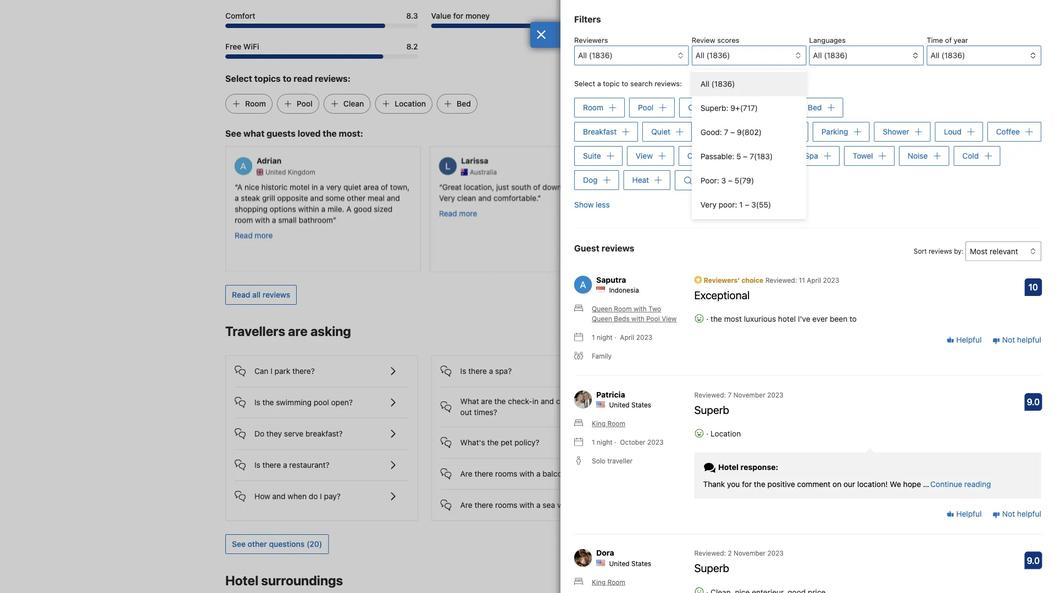 Task type: vqa. For each thing, say whether or not it's contained in the screenshot.
average within Malaga Airport 51 car rental locations Average price of $28.99 per day
no



Task type: describe. For each thing, give the bounding box(es) containing it.
breakfast
[[583, 127, 617, 136]]

10
[[1029, 282, 1039, 293]]

are there rooms with a balcony?
[[461, 470, 574, 479]]

we inside "list of reviews" region
[[890, 480, 902, 489]]

reviewers'
[[704, 276, 740, 284]]

rooms for sea
[[495, 501, 518, 510]]

other inside the " a nice historic motel in a very quiet area of town, a steak grill opposite and some other meal and shopping options within a mile. a good sized room with a small bathroom
[[347, 193, 366, 202]]

good: 7 – 9 (802)
[[701, 128, 762, 137]]

solo
[[592, 458, 606, 465]]

room for patricia
[[608, 420, 626, 428]]

1 night · april 2023
[[592, 334, 653, 342]]

are there rooms with a balcony? button
[[441, 459, 615, 481]]

search
[[631, 79, 653, 88]]

hotel
[[778, 315, 796, 324]]

night for saputra
[[597, 334, 613, 342]]

location inside "list of reviews" region
[[711, 430, 741, 439]]

9+
[[731, 104, 740, 113]]

view?
[[557, 501, 577, 510]]

a inside is there a spa? "button"
[[489, 367, 493, 376]]

two
[[649, 305, 661, 313]]

great
[[759, 182, 778, 191]]

hotel response:
[[717, 463, 779, 472]]

what's
[[461, 438, 485, 447]]

0 horizontal spatial view
[[636, 151, 653, 161]]

1 horizontal spatial bed
[[808, 103, 822, 112]]

all for time of year
[[931, 51, 940, 60]]

scores
[[718, 36, 740, 44]]

(802)
[[742, 128, 762, 137]]

are for are there rooms with a sea view?
[[461, 501, 473, 510]]

and up the within
[[310, 193, 324, 202]]

all (1836) for review scores
[[696, 51, 730, 60]]

exceptional
[[695, 289, 750, 301]]

i inside can i park there? button
[[271, 367, 273, 376]]

show
[[575, 200, 594, 209]]

not for second the not helpful button from the bottom of the "list of reviews" region on the right of the page
[[1003, 336, 1016, 345]]

0 vertical spatial we
[[654, 465, 665, 474]]

· left the october at right bottom
[[615, 439, 617, 447]]

· the most luxurious hotel i've ever been to
[[705, 315, 857, 324]]

9.0 for dora
[[1027, 556, 1040, 566]]

1 horizontal spatial reviews:
[[655, 79, 682, 88]]

wifi
[[244, 42, 259, 51]]

pool inside queen room with two queen beds with pool view
[[647, 315, 660, 323]]

is there a spa?
[[461, 367, 512, 376]]

1 vertical spatial 3
[[752, 200, 756, 209]]

the down response:
[[754, 480, 766, 489]]

0 horizontal spatial clean
[[343, 99, 364, 108]]

united states for dora
[[609, 560, 652, 568]]

1 vertical spatial most
[[759, 465, 777, 474]]

kingdom
[[288, 168, 315, 176]]

read for " a nice historic motel in a very quiet area of town, a steak grill opposite and some other meal and shopping options within a mile. a good sized room with a small bathroom
[[235, 231, 253, 240]]

0 horizontal spatial 3
[[722, 176, 726, 185]]

united kingdom image
[[257, 169, 263, 175]]

travellers are asking
[[225, 324, 351, 339]]

· down still
[[707, 430, 709, 439]]

helpful for 1st the not helpful button from the bottom
[[955, 510, 982, 519]]

all (1836) link
[[692, 72, 807, 96]]

read for " great location,  just south of downtown area. very clean and comfortable.
[[439, 209, 457, 218]]

all for reviewers
[[578, 51, 587, 60]]

most inside "list of reviews" region
[[724, 315, 742, 324]]

more for " great location,  just south of downtown area. very clean and comfortable.
[[459, 209, 477, 218]]

checkin
[[688, 151, 716, 161]]

bathroom
[[299, 215, 333, 224]]

with right beds
[[632, 315, 645, 323]]

of inside filter reviews region
[[946, 36, 952, 44]]

1 for patricia
[[592, 439, 595, 447]]

spa?
[[495, 367, 512, 376]]

a left "small"
[[272, 215, 276, 224]]

2 check- from the left
[[556, 397, 581, 406]]

sort reviews by:
[[914, 248, 964, 255]]

value for money 8.1 meter
[[431, 24, 624, 28]]

7 for november
[[728, 391, 732, 399]]

room up breakfast
[[583, 103, 604, 112]]

still
[[701, 403, 721, 416]]

what's the pet policy? button
[[441, 428, 615, 450]]

luxembourg image
[[666, 169, 672, 175]]

serve
[[284, 430, 304, 439]]

– left "(55)"
[[745, 200, 750, 209]]

king for dora
[[592, 579, 606, 587]]

show less button
[[575, 195, 610, 215]]

can
[[255, 367, 269, 376]]

vibe.
[[733, 182, 750, 191]]

read inside button
[[232, 290, 250, 300]]

for inside "list of reviews" region
[[742, 480, 752, 489]]

and down the town,
[[387, 193, 400, 202]]

(1836) up the superb: 9+ (717)
[[712, 79, 735, 89]]

0 horizontal spatial a
[[237, 182, 243, 191]]

united for dora
[[609, 560, 630, 568]]

1 night · october 2023
[[592, 439, 664, 447]]

there for is there a spa?
[[469, 367, 487, 376]]

all
[[252, 290, 261, 300]]

luxembourg
[[675, 168, 713, 176]]

clean
[[457, 193, 476, 202]]

review
[[692, 36, 716, 44]]

is there a restaurant?
[[255, 461, 330, 470]]

see other questions (20)
[[232, 540, 322, 549]]

" great location,  just south of downtown area. very clean and comfortable.
[[439, 182, 599, 202]]

scored 10 element
[[1025, 279, 1043, 296]]

0 horizontal spatial bed
[[457, 99, 471, 108]]

1 not helpful button from the top
[[993, 335, 1042, 346]]

11
[[799, 276, 805, 284]]

– for 3
[[728, 176, 733, 185]]

the left the 'pet'
[[487, 438, 499, 447]]

see for see other questions (20)
[[232, 540, 246, 549]]

pool down the read
[[297, 99, 313, 108]]

a inside the " retro hotel with a good vibe. a great pool (which was too hot tbh)
[[752, 182, 757, 191]]

what
[[244, 128, 265, 139]]

1 horizontal spatial a
[[347, 204, 352, 213]]

to left the read
[[283, 73, 292, 84]]

· location
[[705, 430, 741, 439]]

coffee
[[997, 127, 1020, 136]]

1 inside filter reviews region
[[740, 200, 743, 209]]

king room link for dora
[[575, 578, 626, 588]]

indonesia
[[609, 287, 639, 294]]

toilet
[[751, 151, 770, 161]]

1 horizontal spatial clean
[[688, 103, 709, 112]]

1 horizontal spatial april
[[807, 276, 822, 284]]

8.3
[[407, 11, 418, 20]]

suite
[[583, 151, 601, 161]]

not for 1st the not helpful button from the bottom
[[1003, 510, 1016, 519]]

king room link for patricia
[[575, 419, 626, 429]]

room down topics
[[245, 99, 266, 108]]

a inside button
[[537, 470, 541, 479]]

1 queen from the top
[[592, 305, 612, 313]]

a inside the " retro hotel with a good vibe. a great pool (which was too hot tbh)
[[706, 182, 710, 191]]

open?
[[331, 398, 353, 407]]

room
[[235, 215, 253, 224]]

australia image
[[461, 169, 468, 175]]

9.0 for patricia
[[1027, 397, 1040, 408]]

all for review scores
[[696, 51, 705, 60]]

read more for " great location,  just south of downtown area. very clean and comfortable.
[[439, 209, 477, 218]]

not helpful for second the not helpful button from the bottom of the "list of reviews" region on the right of the page
[[1001, 336, 1042, 345]]

all for languages
[[813, 51, 822, 60]]

see other questions (20) button
[[225, 535, 329, 555]]

united kingdom
[[266, 168, 315, 176]]

are there rooms with a sea view?
[[461, 501, 577, 510]]

all (1836) up superb:
[[701, 79, 735, 89]]

a left steak
[[235, 193, 239, 202]]

hotel for hotel surroundings
[[225, 573, 259, 589]]

filter reviews region
[[575, 13, 1042, 219]]

value
[[431, 11, 451, 20]]

helpful button for 1st the not helpful button from the bottom
[[947, 509, 982, 520]]

value for money
[[431, 11, 490, 20]]

2023 for reviewed: 11 april 2023
[[823, 276, 840, 284]]

" for downtown
[[538, 193, 541, 202]]

" retro hotel with a good vibe. a great pool (which was too hot tbh)
[[644, 182, 795, 202]]

there?
[[292, 367, 315, 376]]

0 vertical spatial questions
[[779, 465, 814, 474]]

helpful for second the not helpful button from the bottom of the "list of reviews" region on the right of the page
[[955, 336, 982, 345]]

with inside button
[[520, 470, 535, 479]]

the inside what are the check-in and check- out times?
[[495, 397, 506, 406]]

is the swimming pool open? button
[[235, 388, 409, 410]]

0 vertical spatial for
[[453, 11, 464, 20]]

hotel surroundings
[[225, 573, 343, 589]]

scored 9.0 element for patricia
[[1025, 394, 1043, 411]]

what are the check-in and check- out times?
[[461, 397, 581, 417]]

quiet
[[344, 182, 361, 191]]

by:
[[955, 248, 964, 255]]

have
[[667, 465, 684, 474]]

retro
[[647, 182, 666, 191]]

helpful for second the not helpful button from the bottom of the "list of reviews" region on the right of the page
[[1018, 336, 1042, 345]]

the down the exceptional
[[711, 315, 722, 324]]

south
[[511, 182, 531, 191]]

0 horizontal spatial location
[[395, 99, 426, 108]]

is for is there a restaurant?
[[255, 461, 260, 470]]

the right loved
[[323, 128, 337, 139]]

is there a spa? button
[[441, 356, 615, 378]]

1 check- from the left
[[508, 397, 533, 406]]

the left swimming
[[263, 398, 274, 407]]

policy?
[[515, 438, 540, 447]]

to right answer
[[750, 465, 757, 474]]

quiet
[[652, 127, 671, 136]]

read more button for a nice historic motel in a very quiet area of town, a steak grill opposite and some other meal and shopping options within a mile. a good sized room with a small bathroom
[[235, 230, 273, 241]]

more for " a nice historic motel in a very quiet area of town, a steak grill opposite and some other meal and shopping options within a mile. a good sized room with a small bathroom
[[255, 231, 273, 240]]

select for select a topic to search reviews:
[[575, 79, 595, 88]]

1 vertical spatial 5
[[735, 176, 740, 185]]

scored 9.0 element for dora
[[1025, 552, 1043, 570]]

comfortable.
[[494, 193, 538, 202]]

all up superb:
[[701, 79, 710, 89]]

choice
[[742, 276, 764, 284]]

to inside "list of reviews" region
[[850, 315, 857, 324]]

with left two
[[634, 305, 647, 313]]

topic
[[603, 79, 620, 88]]

a left topic
[[597, 79, 601, 88]]

poor:
[[719, 200, 738, 209]]

all (1836) button for reviewers
[[575, 46, 689, 65]]

was
[[670, 193, 683, 202]]

to right topic
[[622, 79, 629, 88]]

(717)
[[740, 104, 758, 113]]

0 vertical spatial 5
[[737, 152, 741, 161]]

beds
[[614, 315, 630, 323]]

0 vertical spatial reviewed:
[[766, 276, 797, 284]]

see for see what guests loved the most:
[[225, 128, 241, 139]]

location,
[[464, 182, 494, 191]]

poor: 3 – 5 (79)
[[701, 176, 754, 185]]

parking
[[822, 127, 849, 136]]

solo traveller
[[592, 458, 633, 465]]

9
[[737, 128, 742, 137]]

reviews for guest
[[602, 243, 635, 253]]

sort
[[914, 248, 927, 255]]

2023 for reviewed: 7 november 2023
[[768, 391, 784, 399]]

options
[[270, 204, 296, 213]]



Task type: locate. For each thing, give the bounding box(es) containing it.
in inside what are the check-in and check- out times?
[[533, 397, 539, 406]]

and down location,
[[478, 193, 492, 202]]

1 vertical spatial is
[[255, 398, 260, 407]]

all (1836) button for languages
[[810, 46, 924, 65]]

1 not from the top
[[1003, 336, 1016, 345]]

0 vertical spatial 3
[[722, 176, 726, 185]]

2 superb from the top
[[695, 562, 730, 575]]

(1836) down review scores
[[707, 51, 730, 60]]

is inside "button"
[[461, 367, 466, 376]]

2 queen from the top
[[592, 315, 612, 323]]

– left 9
[[731, 128, 735, 137]]

heat
[[633, 176, 649, 185]]

questions left (20)
[[269, 540, 305, 549]]

time of year
[[927, 36, 969, 44]]

filters
[[575, 14, 601, 24]]

· down beds
[[615, 334, 617, 342]]

of inside " great location,  just south of downtown area. very clean and comfortable.
[[533, 182, 541, 191]]

1 superb from the top
[[695, 403, 730, 416]]

1 vertical spatial not helpful
[[1001, 510, 1042, 519]]

november for patricia
[[734, 391, 766, 399]]

all inside button
[[931, 51, 940, 60]]

most up "positive"
[[759, 465, 777, 474]]

there for are there rooms with a balcony?
[[475, 470, 493, 479]]

1 vertical spatial queen
[[592, 315, 612, 323]]

king room for dora
[[592, 579, 626, 587]]

queen left beds
[[592, 315, 612, 323]]

reviewed: 7 november 2023
[[695, 391, 784, 399]]

2 helpful from the top
[[1018, 510, 1042, 519]]

0 horizontal spatial hotel
[[225, 573, 259, 589]]

2 horizontal spatial location
[[743, 103, 774, 112]]

" inside " great location,  just south of downtown area. very clean and comfortable.
[[439, 182, 442, 191]]

2 scored 9.0 element from the top
[[1025, 552, 1043, 570]]

not helpful
[[1001, 336, 1042, 345], [1001, 510, 1042, 519]]

7 inside "list of reviews" region
[[728, 391, 732, 399]]

how and when do i pay?
[[255, 492, 341, 501]]

other inside see other questions (20) button
[[248, 540, 267, 549]]

continue reading link
[[931, 479, 992, 490]]

1 for saputra
[[592, 334, 595, 342]]

all (1836) down languages
[[813, 51, 848, 60]]

and inside " great location,  just south of downtown area. very clean and comfortable.
[[478, 193, 492, 202]]

0 vertical spatial hotel
[[668, 182, 687, 191]]

dog
[[583, 176, 598, 185]]

there down what's
[[475, 470, 493, 479]]

with left sea
[[520, 501, 535, 510]]

all (1836) down the time of year on the right of the page
[[931, 51, 966, 60]]

rooms for balcony?
[[495, 470, 518, 479]]

helpful
[[1018, 336, 1042, 345], [1018, 510, 1042, 519]]

hotel for hotel response:
[[719, 463, 739, 472]]

questions inside button
[[269, 540, 305, 549]]

and inside what are the check-in and check- out times?
[[541, 397, 554, 406]]

reviews: right search
[[655, 79, 682, 88]]

reviews for sort
[[929, 248, 953, 255]]

states for patricia
[[632, 402, 652, 409]]

0 vertical spatial most
[[724, 315, 742, 324]]

read more button down room at the top
[[235, 230, 273, 241]]

reviews inside read all reviews button
[[263, 290, 290, 300]]

1 horizontal spatial most
[[759, 465, 777, 474]]

rooms inside button
[[495, 501, 518, 510]]

downtown
[[543, 182, 579, 191]]

a inside is there a restaurant? button
[[283, 461, 287, 470]]

ask a question button
[[700, 431, 767, 451]]

in down is there a spa? "button"
[[533, 397, 539, 406]]

0 vertical spatial queen
[[592, 305, 612, 313]]

very inside " great location,  just south of downtown area. very clean and comfortable.
[[439, 193, 455, 202]]

passable:
[[701, 152, 735, 161]]

1 up family
[[592, 334, 595, 342]]

1 horizontal spatial read more
[[439, 209, 477, 218]]

with inside the " retro hotel with a good vibe. a great pool (which was too hot tbh)
[[689, 182, 704, 191]]

see inside see other questions (20) button
[[232, 540, 246, 549]]

all down time
[[931, 51, 940, 60]]

1 vertical spatial king
[[592, 579, 606, 587]]

in inside the " a nice historic motel in a very quiet area of town, a steak grill opposite and some other meal and shopping options within a mile. a good sized room with a small bathroom
[[312, 182, 318, 191]]

select for select topics to read reviews:
[[225, 73, 252, 84]]

april right 11
[[807, 276, 822, 284]]

good:
[[701, 128, 722, 137]]

1 vertical spatial united states
[[609, 560, 652, 568]]

0 horizontal spatial pool
[[314, 398, 329, 407]]

a left balcony?
[[537, 470, 541, 479]]

read more button for great location,  just south of downtown area. very clean and comfortable.
[[439, 208, 477, 219]]

united for patricia
[[609, 402, 630, 409]]

reviewed: for dora
[[695, 550, 726, 558]]

are for are there rooms with a balcony?
[[461, 470, 473, 479]]

free wifi
[[225, 42, 259, 51]]

this is a carousel with rotating slides. it displays featured reviews of the property. use next and previous buttons to navigate. region
[[217, 142, 839, 276]]

2 united states from the top
[[609, 560, 652, 568]]

2 vertical spatial 1
[[592, 439, 595, 447]]

1 horizontal spatial very
[[701, 200, 717, 209]]

– for 5
[[744, 152, 748, 161]]

guest reviews
[[575, 243, 635, 253]]

1 helpful from the top
[[955, 336, 982, 345]]

3
[[722, 176, 726, 185], [752, 200, 756, 209]]

3 down (79)
[[752, 200, 756, 209]]

1 vertical spatial hotel
[[719, 463, 739, 472]]

are up the times? on the bottom
[[481, 397, 493, 406]]

2 not helpful button from the top
[[993, 509, 1042, 520]]

topics
[[254, 73, 281, 84]]

0 vertical spatial 9.0
[[1027, 397, 1040, 408]]

1 horizontal spatial all (1836) button
[[692, 46, 807, 65]]

are inside what are the check-in and check- out times?
[[481, 397, 493, 406]]

0 horizontal spatial select
[[225, 73, 252, 84]]

been
[[830, 315, 848, 324]]

2023 for reviewed: 2 november 2023
[[768, 550, 784, 558]]

our
[[844, 480, 856, 489]]

all (1836) button down languages
[[810, 46, 924, 65]]

there for are there rooms with a sea view?
[[475, 501, 493, 510]]

november
[[734, 391, 766, 399], [734, 550, 766, 558]]

good inside the " a nice historic motel in a very quiet area of town, a steak grill opposite and some other meal and shopping options within a mile. a good sized room with a small bathroom
[[354, 204, 372, 213]]

1 horizontal spatial "
[[538, 193, 541, 202]]

pool
[[780, 182, 795, 191], [314, 398, 329, 407]]

april
[[807, 276, 822, 284], [620, 334, 635, 342]]

rooms
[[495, 470, 518, 479], [495, 501, 518, 510]]

0 vertical spatial november
[[734, 391, 766, 399]]

all down the review
[[696, 51, 705, 60]]

united down dora
[[609, 560, 630, 568]]

all (1836) inside button
[[931, 51, 966, 60]]

1 are from the top
[[461, 470, 473, 479]]

2 not from the top
[[1003, 510, 1016, 519]]

0 horizontal spatial in
[[312, 182, 318, 191]]

1 " from the left
[[235, 182, 237, 191]]

0 vertical spatial more
[[459, 209, 477, 218]]

room up 1 night · october 2023
[[608, 420, 626, 428]]

room up beds
[[614, 305, 632, 313]]

3 all (1836) button from the left
[[810, 46, 924, 65]]

1 horizontal spatial in
[[533, 397, 539, 406]]

1 horizontal spatial other
[[347, 193, 366, 202]]

queen down indonesia
[[592, 305, 612, 313]]

1 king room from the top
[[592, 420, 626, 428]]

1 horizontal spatial for
[[742, 480, 752, 489]]

hotel inside "list of reviews" region
[[719, 463, 739, 472]]

united states down patricia
[[609, 402, 652, 409]]

room for dora
[[608, 579, 626, 587]]

0 vertical spatial april
[[807, 276, 822, 284]]

0 vertical spatial are
[[288, 324, 308, 339]]

1 night from the top
[[597, 334, 613, 342]]

united down adrian
[[266, 168, 286, 176]]

1 rooms from the top
[[495, 470, 518, 479]]

1 vertical spatial united
[[609, 402, 630, 409]]

2 horizontal spatial hotel
[[719, 463, 739, 472]]

(1836) down languages
[[824, 51, 848, 60]]

view right beds
[[662, 315, 677, 323]]

2 horizontal spatial a
[[752, 182, 757, 191]]

1 horizontal spatial reviews
[[602, 243, 635, 253]]

with up are there rooms with a sea view? button at the bottom
[[520, 470, 535, 479]]

a left spa?
[[489, 367, 493, 376]]

2 helpful from the top
[[955, 510, 982, 519]]

helpful button
[[947, 335, 982, 346], [947, 509, 982, 520]]

pool left open?
[[314, 398, 329, 407]]

select left topic
[[575, 79, 595, 88]]

0 vertical spatial 1
[[740, 200, 743, 209]]

all (1836) for time of year
[[931, 51, 966, 60]]

sized
[[374, 204, 393, 213]]

how and when do i pay? button
[[235, 482, 409, 504]]

more down shopping
[[255, 231, 273, 240]]

looking?
[[723, 403, 767, 416]]

king down patricia
[[592, 420, 606, 428]]

0 vertical spatial read more
[[439, 209, 477, 218]]

1 vertical spatial reviewed:
[[695, 391, 726, 399]]

1 all (1836) button from the left
[[575, 46, 689, 65]]

united states down dora
[[609, 560, 652, 568]]

1 vertical spatial "
[[333, 215, 337, 224]]

questions up "positive"
[[779, 465, 814, 474]]

australia
[[470, 168, 497, 176]]

hotel inside the " retro hotel with a good vibe. a great pool (which was too hot tbh)
[[668, 182, 687, 191]]

1 vertical spatial read more
[[235, 231, 273, 240]]

0 horizontal spatial good
[[354, 204, 372, 213]]

king room link down patricia
[[575, 419, 626, 429]]

more
[[459, 209, 477, 218], [255, 231, 273, 240]]

1 horizontal spatial i
[[320, 492, 322, 501]]

luxurious
[[744, 315, 776, 324]]

0 vertical spatial other
[[347, 193, 366, 202]]

2 horizontal spatial "
[[644, 182, 647, 191]]

very down the great
[[439, 193, 455, 202]]

2 all (1836) button from the left
[[692, 46, 807, 65]]

select topics to read reviews:
[[225, 73, 351, 84]]

a left sea
[[537, 501, 541, 510]]

1 horizontal spatial more
[[459, 209, 477, 218]]

can i park there? button
[[235, 356, 409, 378]]

reviewed: left 11
[[766, 276, 797, 284]]

1 vertical spatial scored 9.0 element
[[1025, 552, 1043, 570]]

guests
[[267, 128, 296, 139]]

1 vertical spatial pool
[[314, 398, 329, 407]]

read more down clean
[[439, 209, 477, 218]]

1 not helpful from the top
[[1001, 336, 1042, 345]]

pool inside the " retro hotel with a good vibe. a great pool (which was too hot tbh)
[[780, 182, 795, 191]]

there for is there a restaurant?
[[263, 461, 281, 470]]

" left nice
[[235, 182, 237, 191]]

0 horizontal spatial all (1836) button
[[575, 46, 689, 65]]

" for a nice historic motel in a very quiet area of town, a steak grill opposite and some other meal and shopping options within a mile. a good sized room with a small bathroom
[[235, 182, 237, 191]]

question
[[729, 436, 760, 445]]

1 king from the top
[[592, 420, 606, 428]]

bed
[[457, 99, 471, 108], [808, 103, 822, 112]]

a left mile.
[[321, 204, 326, 213]]

0 horizontal spatial we
[[654, 465, 665, 474]]

1 king room link from the top
[[575, 419, 626, 429]]

0 horizontal spatial "
[[235, 182, 237, 191]]

how
[[255, 492, 270, 501]]

a inside ask a question button
[[723, 436, 727, 445]]

1 vertical spatial 9.0
[[1027, 556, 1040, 566]]

all down languages
[[813, 51, 822, 60]]

1 united states from the top
[[609, 402, 652, 409]]

a right ask
[[723, 436, 727, 445]]

states for dora
[[632, 560, 652, 568]]

1 horizontal spatial read more button
[[439, 208, 477, 219]]

a inside are there rooms with a sea view? button
[[537, 501, 541, 510]]

superb for dora
[[695, 562, 730, 575]]

0 horizontal spatial questions
[[269, 540, 305, 549]]

0 vertical spatial helpful
[[1018, 336, 1042, 345]]

2 horizontal spatial of
[[946, 36, 952, 44]]

0 vertical spatial "
[[538, 193, 541, 202]]

–
[[731, 128, 735, 137], [744, 152, 748, 161], [728, 176, 733, 185], [745, 200, 750, 209]]

0 vertical spatial king room link
[[575, 419, 626, 429]]

not helpful for 1st the not helpful button from the bottom
[[1001, 510, 1042, 519]]

i inside how and when do i pay? button
[[320, 492, 322, 501]]

1 vertical spatial helpful
[[955, 510, 982, 519]]

states
[[632, 402, 652, 409], [632, 560, 652, 568]]

surroundings
[[261, 573, 343, 589]]

2 " from the left
[[439, 182, 442, 191]]

read more for " a nice historic motel in a very quiet area of town, a steak grill opposite and some other meal and shopping options within a mile. a good sized room with a small bathroom
[[235, 231, 273, 240]]

(1836) for time of year
[[942, 51, 966, 60]]

0 vertical spatial king room
[[592, 420, 626, 428]]

all (1836) button down scores
[[692, 46, 807, 65]]

pool inside button
[[314, 398, 329, 407]]

2 vertical spatial reviewed:
[[695, 550, 726, 558]]

select left topics
[[225, 73, 252, 84]]

2 king room link from the top
[[575, 578, 626, 588]]

adrian
[[257, 156, 282, 165]]

there down they
[[263, 461, 281, 470]]

2 vertical spatial hotel
[[225, 573, 259, 589]]

2 not helpful from the top
[[1001, 510, 1042, 519]]

in right motel
[[312, 182, 318, 191]]

can i park there?
[[255, 367, 315, 376]]

all (1836) for reviewers
[[578, 51, 613, 60]]

with inside button
[[520, 501, 535, 510]]

check- left patricia
[[556, 397, 581, 406]]

0 horizontal spatial read more
[[235, 231, 273, 240]]

comfort
[[225, 11, 255, 20]]

small
[[278, 215, 297, 224]]

view up heat on the top of the page
[[636, 151, 653, 161]]

1 vertical spatial 1
[[592, 334, 595, 342]]

1 horizontal spatial 3
[[752, 200, 756, 209]]

hot
[[699, 193, 711, 202]]

clean
[[343, 99, 364, 108], [688, 103, 709, 112]]

1 vertical spatial good
[[354, 204, 372, 213]]

0 vertical spatial states
[[632, 402, 652, 409]]

list of reviews region
[[568, 261, 1048, 594]]

reviewed: left 2
[[695, 550, 726, 558]]

(1836) inside button
[[942, 51, 966, 60]]

1 vertical spatial 7
[[750, 152, 754, 161]]

very
[[326, 182, 342, 191]]

2 states from the top
[[632, 560, 652, 568]]

with up too
[[689, 182, 704, 191]]

– left toilet
[[744, 152, 748, 161]]

great
[[442, 182, 462, 191]]

night for patricia
[[597, 439, 613, 447]]

1 horizontal spatial check-
[[556, 397, 581, 406]]

very inside filter reviews region
[[701, 200, 717, 209]]

is for is there a spa?
[[461, 367, 466, 376]]

1 scored 9.0 element from the top
[[1025, 394, 1043, 411]]

good down meal
[[354, 204, 372, 213]]

all down reviewers
[[578, 51, 587, 60]]

0 horizontal spatial reviews:
[[315, 73, 351, 84]]

0 vertical spatial not
[[1003, 336, 1016, 345]]

1 helpful from the top
[[1018, 336, 1042, 345]]

5
[[737, 152, 741, 161], [735, 176, 740, 185]]

close image
[[537, 30, 546, 39]]

3 " from the left
[[644, 182, 647, 191]]

times?
[[474, 408, 497, 417]]

there down are there rooms with a balcony?
[[475, 501, 493, 510]]

swimming
[[276, 398, 312, 407]]

1 vertical spatial helpful
[[1018, 510, 1042, 519]]

1 vertical spatial we
[[890, 480, 902, 489]]

" for a
[[333, 215, 337, 224]]

spa
[[805, 151, 819, 161]]

0 horizontal spatial read more button
[[235, 230, 273, 241]]

all (1836) button
[[575, 46, 689, 65], [692, 46, 807, 65], [810, 46, 924, 65]]

reviews left by:
[[929, 248, 953, 255]]

pool down two
[[647, 315, 660, 323]]

pet
[[501, 438, 513, 447]]

0 vertical spatial 7
[[724, 128, 729, 137]]

hotel up was
[[668, 182, 687, 191]]

1 vertical spatial king room link
[[575, 578, 626, 588]]

(79)
[[740, 176, 754, 185]]

an
[[686, 465, 695, 474]]

pool down search
[[638, 103, 654, 112]]

room for saputra
[[614, 305, 632, 313]]

is up what
[[461, 367, 466, 376]]

(1836) for reviewers
[[589, 51, 613, 60]]

is for is the swimming pool open?
[[255, 398, 260, 407]]

check- down spa?
[[508, 397, 533, 406]]

all (1836) for languages
[[813, 51, 848, 60]]

night
[[597, 334, 613, 342], [597, 439, 613, 447]]

(1836) for review scores
[[707, 51, 730, 60]]

2 9.0 from the top
[[1027, 556, 1040, 566]]

read
[[439, 209, 457, 218], [235, 231, 253, 240], [232, 290, 250, 300]]

…
[[924, 480, 930, 489]]

1 right poor:
[[740, 200, 743, 209]]

1 vertical spatial not helpful button
[[993, 509, 1042, 520]]

3 right the poor:
[[722, 176, 726, 185]]

do they serve breakfast? button
[[235, 419, 409, 441]]

2 king room from the top
[[592, 579, 626, 587]]

1 vertical spatial read
[[235, 231, 253, 240]]

reviews right all
[[263, 290, 290, 300]]

– for 7
[[731, 128, 735, 137]]

rooms down the 'pet'
[[495, 470, 518, 479]]

king room
[[592, 420, 626, 428], [592, 579, 626, 587]]

king room down dora
[[592, 579, 626, 587]]

2 night from the top
[[597, 439, 613, 447]]

and down is there a spa? "button"
[[541, 397, 554, 406]]

rooms down are there rooms with a balcony?
[[495, 501, 518, 510]]

8.2
[[407, 42, 418, 51]]

clean up the most:
[[343, 99, 364, 108]]

do they serve breakfast?
[[255, 430, 343, 439]]

scored 9.0 element
[[1025, 394, 1043, 411], [1025, 552, 1043, 570]]

comfort 8.3 meter
[[225, 24, 418, 28]]

superb for patricia
[[695, 403, 730, 416]]

mile.
[[328, 204, 344, 213]]

show less
[[575, 200, 610, 209]]

steak
[[241, 193, 260, 202]]

for right the you
[[742, 480, 752, 489]]

king for patricia
[[592, 420, 606, 428]]

2 vertical spatial is
[[255, 461, 260, 470]]

not helpful button
[[993, 335, 1042, 346], [993, 509, 1042, 520]]

a left very at the left top
[[320, 182, 324, 191]]

are inside button
[[461, 470, 473, 479]]

are for the
[[481, 397, 493, 406]]

1 helpful button from the top
[[947, 335, 982, 346]]

read all reviews button
[[225, 285, 297, 305]]

1 states from the top
[[632, 402, 652, 409]]

united inside this is a carousel with rotating slides. it displays featured reviews of the property. use next and previous buttons to navigate. region
[[266, 168, 286, 176]]

shower
[[883, 127, 910, 136]]

1 horizontal spatial location
[[711, 430, 741, 439]]

there inside button
[[475, 501, 493, 510]]

is up do
[[255, 398, 260, 407]]

for right value
[[453, 11, 464, 20]]

family
[[592, 353, 612, 360]]

helpful for 1st the not helpful button from the bottom
[[1018, 510, 1042, 519]]

of inside the " a nice historic motel in a very quiet area of town, a steak grill opposite and some other meal and shopping options within a mile. a good sized room with a small bathroom
[[381, 182, 388, 191]]

7 for –
[[724, 128, 729, 137]]

view inside queen room with two queen beds with pool view
[[662, 315, 677, 323]]

1 vertical spatial are
[[481, 397, 493, 406]]

1 vertical spatial for
[[742, 480, 752, 489]]

read more button
[[439, 208, 477, 219], [235, 230, 273, 241]]

night up family
[[597, 334, 613, 342]]

2 helpful button from the top
[[947, 509, 982, 520]]

0 horizontal spatial are
[[288, 324, 308, 339]]

all (1836) down reviewers
[[578, 51, 613, 60]]

0 horizontal spatial most
[[724, 315, 742, 324]]

1 vertical spatial not
[[1003, 510, 1016, 519]]

all (1836) button for review scores
[[692, 46, 807, 65]]

a left nice
[[237, 182, 243, 191]]

i right can
[[271, 367, 273, 376]]

" for great location,  just south of downtown area. very clean and comfortable.
[[439, 182, 442, 191]]

traveller
[[608, 458, 633, 465]]

november for dora
[[734, 550, 766, 558]]

helpful button for second the not helpful button from the bottom of the "list of reviews" region on the right of the page
[[947, 335, 982, 346]]

just
[[497, 182, 509, 191]]

with inside the " a nice historic motel in a very quiet area of town, a steak grill opposite and some other meal and shopping options within a mile. a good sized room with a small bathroom
[[255, 215, 270, 224]]

0 horizontal spatial more
[[255, 231, 273, 240]]

patricia
[[597, 390, 625, 399]]

0 horizontal spatial check-
[[508, 397, 533, 406]]

1 vertical spatial other
[[248, 540, 267, 549]]

0 vertical spatial united
[[266, 168, 286, 176]]

what
[[461, 397, 479, 406]]

balcony?
[[543, 470, 574, 479]]

there inside "button"
[[469, 367, 487, 376]]

2 are from the top
[[461, 501, 473, 510]]

i
[[271, 367, 273, 376], [320, 492, 322, 501]]

2 king from the top
[[592, 579, 606, 587]]

instant
[[697, 465, 721, 474]]

0 horizontal spatial april
[[620, 334, 635, 342]]

1 vertical spatial in
[[533, 397, 539, 406]]

1 horizontal spatial "
[[439, 182, 442, 191]]

historic
[[261, 182, 288, 191]]

ever
[[813, 315, 828, 324]]

king room for patricia
[[592, 420, 626, 428]]

" left location,
[[439, 182, 442, 191]]

" inside the " retro hotel with a good vibe. a great pool (which was too hot tbh)
[[644, 182, 647, 191]]

king room up 1 night · october 2023
[[592, 420, 626, 428]]

0 vertical spatial united states
[[609, 402, 652, 409]]

to right been
[[850, 315, 857, 324]]

guest
[[575, 243, 600, 253]]

free wifi 8.2 meter
[[225, 54, 418, 59]]

motel
[[290, 182, 310, 191]]

a left restaurant?
[[283, 461, 287, 470]]

reviewers
[[575, 36, 608, 44]]

hope
[[904, 480, 921, 489]]

very poor: 1 – 3 (55)
[[701, 200, 772, 209]]

(1836) for languages
[[824, 51, 848, 60]]

a
[[597, 79, 601, 88], [320, 182, 324, 191], [706, 182, 710, 191], [235, 193, 239, 202], [321, 204, 326, 213], [272, 215, 276, 224], [489, 367, 493, 376], [723, 436, 727, 445], [283, 461, 287, 470], [537, 470, 541, 479], [537, 501, 541, 510]]

· down the exceptional
[[707, 315, 709, 324]]

1 vertical spatial superb
[[695, 562, 730, 575]]

reviewed: for patricia
[[695, 391, 726, 399]]

positive
[[768, 480, 795, 489]]

1 9.0 from the top
[[1027, 397, 1040, 408]]

and right how
[[272, 492, 286, 501]]

all (1836) button up the select a topic to search reviews:
[[575, 46, 689, 65]]

good inside the " retro hotel with a good vibe. a great pool (which was too hot tbh)
[[713, 182, 731, 191]]

room inside queen room with two queen beds with pool view
[[614, 305, 632, 313]]

united states for patricia
[[609, 402, 652, 409]]

king room link
[[575, 419, 626, 429], [575, 578, 626, 588]]

2 rooms from the top
[[495, 501, 518, 510]]

november right 2
[[734, 550, 766, 558]]

0 vertical spatial see
[[225, 128, 241, 139]]

of left year
[[946, 36, 952, 44]]

" inside the " a nice historic motel in a very quiet area of town, a steak grill opposite and some other meal and shopping options within a mile. a good sized room with a small bathroom
[[235, 182, 237, 191]]

are for asking
[[288, 324, 308, 339]]

rooms inside button
[[495, 470, 518, 479]]

are inside button
[[461, 501, 473, 510]]



